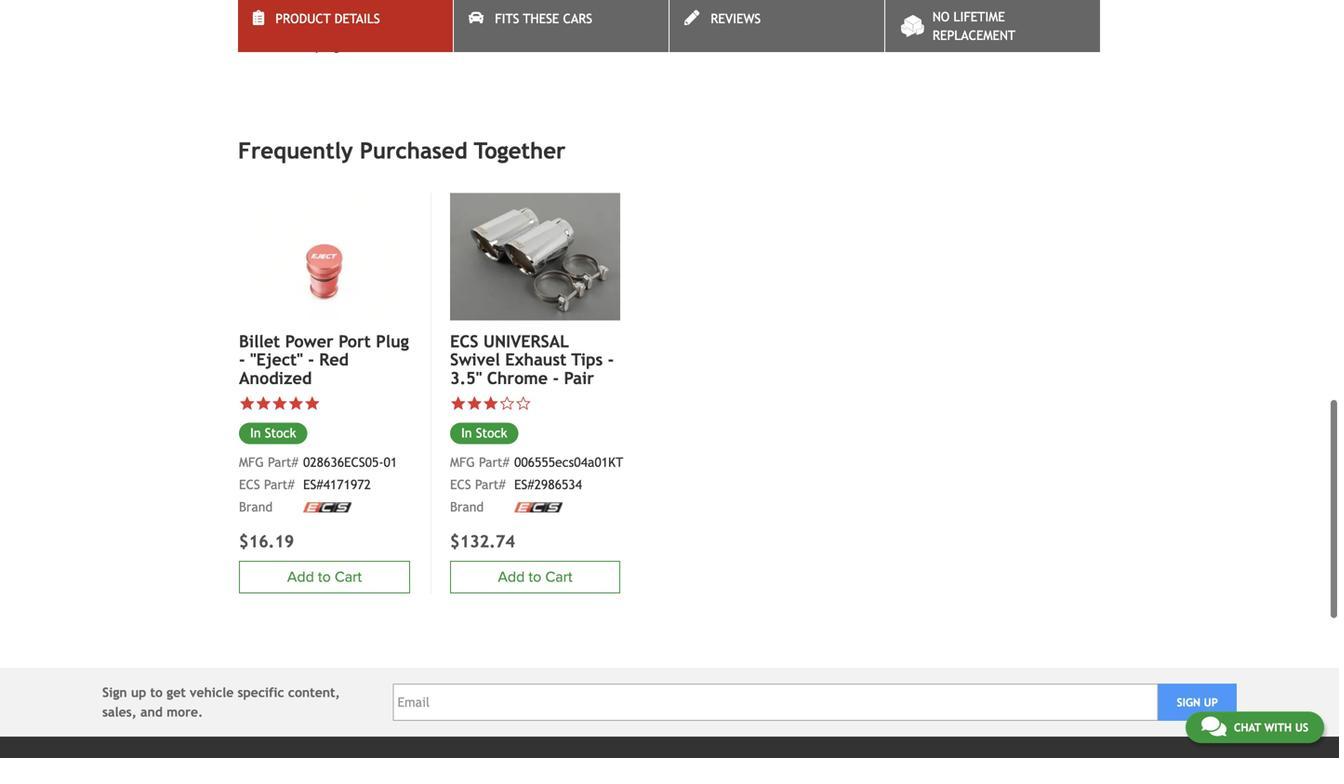 Task type: vqa. For each thing, say whether or not it's contained in the screenshot.
middle to
yes



Task type: describe. For each thing, give the bounding box(es) containing it.
billet power port plug - "eject" - red anodized link
[[239, 332, 410, 388]]

$16.19
[[239, 532, 294, 551]]

add for $132.74
[[498, 569, 525, 586]]

purchased
[[360, 138, 468, 164]]

3 star image from the left
[[450, 395, 467, 411]]

and
[[141, 705, 163, 720]]

part# down empty star image
[[479, 455, 510, 470]]

stock for -
[[265, 426, 296, 440]]

mfg part# 028636ecs05-01 ecs part# es#4171972 brand
[[239, 455, 397, 515]]

plugs
[[315, 38, 345, 53]]

add for $16.19
[[287, 569, 314, 586]]

2 star image from the left
[[272, 395, 288, 411]]

to for $16.19
[[318, 569, 331, 586]]

cross
[[238, 1, 270, 16]]

plug
[[376, 332, 409, 351]]

ecs inside the "mfg part# 028636ecs05-01 ecs part# es#4171972 brand"
[[239, 477, 260, 492]]

brand inside the mfg part# 006555ecs04a01kt ecs part# es#2986534 brand
[[450, 500, 484, 515]]

028636ecs05-
[[303, 455, 384, 470]]

product
[[276, 11, 331, 26]]

stock for 3.5"
[[476, 426, 508, 440]]

add to cart for $132.74
[[498, 569, 573, 586]]

mfg for $132.74
[[450, 455, 475, 470]]

2 star image from the left
[[288, 395, 304, 411]]

fits these cars link
[[454, 0, 669, 52]]

cross reference tire plug tire plugs
[[238, 1, 345, 53]]

in stock for ecs universal swivel exhaust tips - 3.5" chrome - pair
[[461, 426, 508, 440]]

tips
[[572, 350, 603, 370]]

4 star image from the left
[[467, 395, 483, 411]]

to for $132.74
[[529, 569, 542, 586]]

red
[[319, 350, 349, 370]]

more.
[[167, 705, 203, 720]]

content,
[[288, 685, 340, 700]]

lifetime
[[954, 9, 1005, 24]]

brand inside the "mfg part# 028636ecs05-01 ecs part# es#4171972 brand"
[[239, 500, 273, 515]]

006555ecs04a01kt
[[514, 455, 624, 470]]

sales,
[[102, 705, 137, 720]]

add to cart button for $16.19
[[239, 561, 410, 594]]

in for ecs universal swivel exhaust tips - 3.5" chrome - pair
[[461, 426, 472, 440]]

part# left 028636ecs05-
[[268, 455, 298, 470]]

es#4171972
[[303, 477, 371, 492]]

2 tire from the top
[[290, 38, 311, 53]]

together
[[474, 138, 566, 164]]

exhaust
[[505, 350, 567, 370]]

mfg for $16.19
[[239, 455, 264, 470]]

chat with us
[[1234, 721, 1309, 734]]

up for sign up
[[1204, 696, 1219, 709]]

01
[[384, 455, 397, 470]]

add to cart button for $132.74
[[450, 561, 621, 594]]

5 star image from the left
[[483, 395, 499, 411]]

ecs universal swivel exhaust tips - 3.5 image
[[450, 193, 621, 321]]



Task type: locate. For each thing, give the bounding box(es) containing it.
chat
[[1234, 721, 1262, 734]]

no
[[933, 9, 950, 24]]

fits these cars
[[495, 11, 593, 26]]

ecs image down es#4171972
[[303, 502, 352, 513]]

sign inside sign up to get vehicle specific content, sales, and more.
[[102, 685, 127, 700]]

0 horizontal spatial cart
[[335, 569, 362, 586]]

in for billet power port plug - "eject" - red anodized
[[250, 426, 261, 440]]

add
[[287, 569, 314, 586], [498, 569, 525, 586]]

product details
[[276, 11, 380, 26]]

brand
[[239, 500, 273, 515], [450, 500, 484, 515]]

2 stock from the left
[[476, 426, 508, 440]]

vehicle
[[190, 685, 234, 700]]

0 horizontal spatial stock
[[265, 426, 296, 440]]

stock down empty star image
[[476, 426, 508, 440]]

sign for sign up to get vehicle specific content, sales, and more.
[[102, 685, 127, 700]]

2 in from the left
[[461, 426, 472, 440]]

1 vertical spatial tire
[[290, 38, 311, 53]]

reference
[[274, 1, 337, 16]]

sign up to get vehicle specific content, sales, and more.
[[102, 685, 340, 720]]

no lifetime replacement link
[[886, 0, 1101, 52]]

$132.74
[[450, 532, 515, 551]]

billet power port plug - "eject" - red anodized
[[239, 332, 409, 388]]

in stock
[[250, 426, 296, 440], [461, 426, 508, 440]]

2 add from the left
[[498, 569, 525, 586]]

- left pair
[[553, 368, 559, 388]]

power
[[285, 332, 334, 351]]

plug
[[315, 20, 340, 34]]

0 horizontal spatial sign
[[102, 685, 127, 700]]

1 mfg from the left
[[239, 455, 264, 470]]

add to cart for $16.19
[[287, 569, 362, 586]]

mfg inside the mfg part# 006555ecs04a01kt ecs part# es#2986534 brand
[[450, 455, 475, 470]]

ecs up $132.74
[[450, 477, 471, 492]]

1 brand from the left
[[239, 500, 273, 515]]

1 horizontal spatial mfg
[[450, 455, 475, 470]]

billet power port plug - image
[[239, 193, 410, 321]]

sign
[[102, 685, 127, 700], [1177, 696, 1201, 709]]

0 horizontal spatial mfg
[[239, 455, 264, 470]]

in
[[250, 426, 261, 440], [461, 426, 472, 440]]

1 horizontal spatial up
[[1204, 696, 1219, 709]]

2 add to cart from the left
[[498, 569, 573, 586]]

reviews
[[711, 11, 761, 26]]

1 add to cart button from the left
[[239, 561, 410, 594]]

us
[[1296, 721, 1309, 734]]

es#2986534
[[514, 477, 582, 492]]

0 horizontal spatial in stock
[[250, 426, 296, 440]]

add to cart down the $16.19
[[287, 569, 362, 586]]

in down 3.5"
[[461, 426, 472, 440]]

1 horizontal spatial add to cart button
[[450, 561, 621, 594]]

cart
[[335, 569, 362, 586], [546, 569, 573, 586]]

frequently purchased together
[[238, 138, 566, 164]]

2 mfg from the left
[[450, 455, 475, 470]]

billet
[[239, 332, 280, 351]]

add down the $16.19
[[287, 569, 314, 586]]

frequently
[[238, 138, 353, 164]]

0 horizontal spatial to
[[150, 685, 163, 700]]

empty star image
[[499, 395, 515, 411]]

ecs inside ecs universal swivel exhaust tips - 3.5" chrome - pair
[[450, 332, 479, 351]]

chat with us link
[[1186, 712, 1325, 743]]

add to cart button down $132.74
[[450, 561, 621, 594]]

ecs inside the mfg part# 006555ecs04a01kt ecs part# es#2986534 brand
[[450, 477, 471, 492]]

chrome
[[487, 368, 548, 388]]

ecs image
[[303, 502, 352, 513], [514, 502, 563, 513]]

tire
[[290, 20, 311, 34], [290, 38, 311, 53]]

up for sign up to get vehicle specific content, sales, and more.
[[131, 685, 146, 700]]

swivel
[[450, 350, 500, 370]]

sign inside button
[[1177, 696, 1201, 709]]

specific
[[238, 685, 284, 700]]

in stock for billet power port plug - "eject" - red anodized
[[250, 426, 296, 440]]

1 star image from the left
[[255, 395, 272, 411]]

up inside button
[[1204, 696, 1219, 709]]

these
[[523, 11, 559, 26]]

cart for $16.19
[[335, 569, 362, 586]]

2 in stock from the left
[[461, 426, 508, 440]]

0 vertical spatial tire
[[290, 20, 311, 34]]

reviews link
[[670, 0, 885, 52]]

0 horizontal spatial add to cart
[[287, 569, 362, 586]]

sign for sign up
[[1177, 696, 1201, 709]]

star image
[[239, 395, 255, 411], [288, 395, 304, 411], [304, 395, 321, 411], [467, 395, 483, 411], [483, 395, 499, 411]]

- left the "eject"
[[239, 350, 245, 370]]

mfg right 01
[[450, 455, 475, 470]]

ecs image for $132.74
[[514, 502, 563, 513]]

1 horizontal spatial to
[[318, 569, 331, 586]]

ecs up 3.5"
[[450, 332, 479, 351]]

0 horizontal spatial ecs image
[[303, 502, 352, 513]]

2 horizontal spatial to
[[529, 569, 542, 586]]

comments image
[[1202, 715, 1227, 738]]

-
[[239, 350, 245, 370], [308, 350, 314, 370], [608, 350, 614, 370], [553, 368, 559, 388]]

in stock down the anodized
[[250, 426, 296, 440]]

cart for $132.74
[[546, 569, 573, 586]]

replacement
[[933, 28, 1016, 43]]

add to cart button
[[239, 561, 410, 594], [450, 561, 621, 594]]

0 horizontal spatial add to cart button
[[239, 561, 410, 594]]

details
[[335, 11, 380, 26]]

part#
[[268, 455, 298, 470], [479, 455, 510, 470], [264, 477, 295, 492], [475, 477, 506, 492]]

sign up
[[1177, 696, 1219, 709]]

1 horizontal spatial sign
[[1177, 696, 1201, 709]]

stock
[[265, 426, 296, 440], [476, 426, 508, 440]]

1 cart from the left
[[335, 569, 362, 586]]

to down the mfg part# 006555ecs04a01kt ecs part# es#2986534 brand
[[529, 569, 542, 586]]

up
[[131, 685, 146, 700], [1204, 696, 1219, 709]]

1 horizontal spatial add to cart
[[498, 569, 573, 586]]

ecs universal swivel exhaust tips - 3.5" chrome - pair
[[450, 332, 614, 388]]

cars
[[563, 11, 593, 26]]

get
[[167, 685, 186, 700]]

up up and
[[131, 685, 146, 700]]

universal
[[484, 332, 569, 351]]

mfg part# 006555ecs04a01kt ecs part# es#2986534 brand
[[450, 455, 624, 515]]

3 star image from the left
[[304, 395, 321, 411]]

brand up the $16.19
[[239, 500, 273, 515]]

"eject"
[[250, 350, 303, 370]]

1 ecs image from the left
[[303, 502, 352, 513]]

0 horizontal spatial up
[[131, 685, 146, 700]]

1 horizontal spatial add
[[498, 569, 525, 586]]

1 horizontal spatial cart
[[546, 569, 573, 586]]

up up comments image
[[1204, 696, 1219, 709]]

1 add to cart from the left
[[287, 569, 362, 586]]

to down the "mfg part# 028636ecs05-01 ecs part# es#4171972 brand"
[[318, 569, 331, 586]]

2 brand from the left
[[450, 500, 484, 515]]

pair
[[564, 368, 594, 388]]

sign up button
[[1159, 684, 1237, 721]]

add to cart
[[287, 569, 362, 586], [498, 569, 573, 586]]

add to cart down $132.74
[[498, 569, 573, 586]]

1 add from the left
[[287, 569, 314, 586]]

ecs
[[450, 332, 479, 351], [239, 477, 260, 492], [450, 477, 471, 492]]

mfg up the $16.19
[[239, 455, 264, 470]]

0 horizontal spatial in
[[250, 426, 261, 440]]

port
[[339, 332, 371, 351]]

to
[[318, 569, 331, 586], [529, 569, 542, 586], [150, 685, 163, 700]]

star image
[[255, 395, 272, 411], [272, 395, 288, 411], [450, 395, 467, 411]]

mfg inside the "mfg part# 028636ecs05-01 ecs part# es#4171972 brand"
[[239, 455, 264, 470]]

3.5"
[[450, 368, 482, 388]]

0 horizontal spatial brand
[[239, 500, 273, 515]]

2 cart from the left
[[546, 569, 573, 586]]

in stock down empty star image
[[461, 426, 508, 440]]

1 horizontal spatial in stock
[[461, 426, 508, 440]]

in down the anodized
[[250, 426, 261, 440]]

1 in from the left
[[250, 426, 261, 440]]

- left red
[[308, 350, 314, 370]]

ecs up the $16.19
[[239, 477, 260, 492]]

up inside sign up to get vehicle specific content, sales, and more.
[[131, 685, 146, 700]]

stock down the anodized
[[265, 426, 296, 440]]

fits
[[495, 11, 519, 26]]

0 horizontal spatial add
[[287, 569, 314, 586]]

1 tire from the top
[[290, 20, 311, 34]]

to left get
[[150, 685, 163, 700]]

1 horizontal spatial in
[[461, 426, 472, 440]]

part# up $132.74
[[475, 477, 506, 492]]

1 in stock from the left
[[250, 426, 296, 440]]

sign up chat with us link
[[1177, 696, 1201, 709]]

part# up the $16.19
[[264, 477, 295, 492]]

1 horizontal spatial brand
[[450, 500, 484, 515]]

ecs image down es#2986534
[[514, 502, 563, 513]]

1 stock from the left
[[265, 426, 296, 440]]

tire down product
[[290, 38, 311, 53]]

Email email field
[[393, 684, 1159, 721]]

sign up sales, at left
[[102, 685, 127, 700]]

add down $132.74
[[498, 569, 525, 586]]

no lifetime replacement
[[933, 9, 1016, 43]]

2 ecs image from the left
[[514, 502, 563, 513]]

with
[[1265, 721, 1292, 734]]

anodized
[[239, 368, 312, 388]]

- right tips
[[608, 350, 614, 370]]

add to cart button down the $16.19
[[239, 561, 410, 594]]

tire down reference in the left top of the page
[[290, 20, 311, 34]]

empty star image
[[515, 395, 532, 411]]

ecs universal swivel exhaust tips - 3.5" chrome - pair link
[[450, 332, 621, 388]]

to inside sign up to get vehicle specific content, sales, and more.
[[150, 685, 163, 700]]

ecs image for $16.19
[[303, 502, 352, 513]]

brand up $132.74
[[450, 500, 484, 515]]

1 horizontal spatial stock
[[476, 426, 508, 440]]

product details link
[[238, 0, 453, 52]]

2 add to cart button from the left
[[450, 561, 621, 594]]

1 horizontal spatial ecs image
[[514, 502, 563, 513]]

1 star image from the left
[[239, 395, 255, 411]]

mfg
[[239, 455, 264, 470], [450, 455, 475, 470]]



